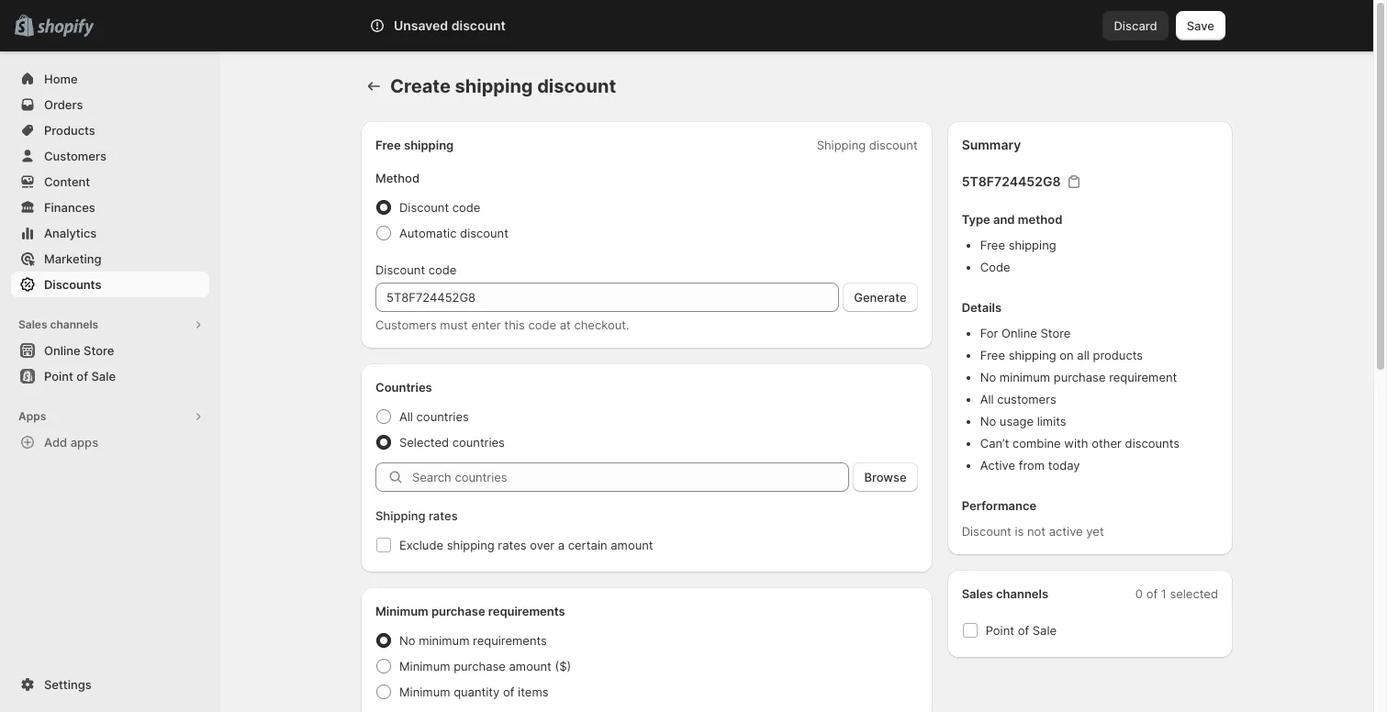 Task type: describe. For each thing, give the bounding box(es) containing it.
combine
[[1013, 436, 1061, 451]]

1 horizontal spatial point
[[986, 624, 1015, 638]]

online inside for online store free shipping on all products no minimum purchase requirement all customers no usage limits can't combine with other discounts active from today
[[1002, 326, 1038, 341]]

sale inside button
[[91, 369, 116, 384]]

all inside for online store free shipping on all products no minimum purchase requirement all customers no usage limits can't combine with other discounts active from today
[[981, 392, 994, 407]]

online store link
[[11, 338, 209, 364]]

active
[[1050, 524, 1083, 539]]

discounts
[[1126, 436, 1180, 451]]

all countries
[[400, 410, 469, 424]]

not
[[1028, 524, 1046, 539]]

products link
[[11, 118, 209, 143]]

discard
[[1115, 18, 1158, 33]]

performance
[[962, 499, 1037, 513]]

sales channels button
[[11, 312, 209, 338]]

is
[[1015, 524, 1024, 539]]

online store
[[44, 344, 114, 358]]

apps button
[[11, 404, 209, 430]]

point of sale inside button
[[44, 369, 116, 384]]

method
[[376, 171, 420, 186]]

countries for all countries
[[417, 410, 469, 424]]

automatic discount
[[400, 226, 509, 241]]

settings
[[44, 678, 92, 693]]

yet
[[1087, 524, 1105, 539]]

orders
[[44, 97, 83, 112]]

details
[[962, 300, 1002, 315]]

from
[[1019, 458, 1045, 473]]

other
[[1092, 436, 1122, 451]]

sales channels inside button
[[18, 318, 98, 332]]

sales inside button
[[18, 318, 47, 332]]

save
[[1187, 18, 1215, 33]]

0 of 1 selected
[[1136, 587, 1219, 602]]

1 horizontal spatial rates
[[498, 538, 527, 553]]

exclude
[[400, 538, 444, 553]]

finances
[[44, 200, 95, 215]]

create shipping discount
[[390, 75, 616, 97]]

countries for selected countries
[[453, 435, 505, 450]]

0
[[1136, 587, 1143, 602]]

minimum for minimum purchase requirements
[[376, 604, 429, 619]]

customers
[[998, 392, 1057, 407]]

0 vertical spatial rates
[[429, 509, 458, 524]]

with
[[1065, 436, 1089, 451]]

customers for customers must enter this code at checkout.
[[376, 318, 437, 332]]

generate
[[854, 290, 907, 305]]

minimum quantity of items
[[400, 685, 549, 700]]

point of sale link
[[11, 364, 209, 389]]

free shipping code
[[981, 238, 1057, 275]]

1 vertical spatial amount
[[509, 659, 552, 674]]

shipping for free shipping
[[404, 138, 454, 152]]

automatic
[[400, 226, 457, 241]]

on
[[1060, 348, 1074, 363]]

1 vertical spatial sales channels
[[962, 587, 1049, 602]]

purchase for requirements
[[432, 604, 486, 619]]

Search countries text field
[[412, 463, 850, 492]]

save button
[[1176, 11, 1226, 40]]

0 vertical spatial discount
[[400, 200, 449, 215]]

active
[[981, 458, 1016, 473]]

apps
[[70, 435, 98, 450]]

no minimum requirements
[[400, 634, 547, 648]]

method
[[1018, 212, 1063, 227]]

purchase inside for online store free shipping on all products no minimum purchase requirement all customers no usage limits can't combine with other discounts active from today
[[1054, 370, 1106, 385]]

products
[[1093, 348, 1144, 363]]

type
[[962, 212, 991, 227]]

at
[[560, 318, 571, 332]]

settings link
[[11, 672, 209, 698]]

code
[[981, 260, 1011, 275]]

1
[[1162, 587, 1167, 602]]

a
[[558, 538, 565, 553]]

2 vertical spatial code
[[528, 318, 557, 332]]

content link
[[11, 169, 209, 195]]

unsaved
[[394, 17, 448, 33]]

minimum purchase amount ($)
[[400, 659, 571, 674]]

orders link
[[11, 92, 209, 118]]

requirements for no minimum requirements
[[473, 634, 547, 648]]

minimum inside for online store free shipping on all products no minimum purchase requirement all customers no usage limits can't combine with other discounts active from today
[[1000, 370, 1051, 385]]

free shipping
[[376, 138, 454, 152]]

discount for shipping discount
[[870, 138, 918, 152]]

($)
[[555, 659, 571, 674]]

discounts
[[44, 277, 101, 292]]

browse
[[865, 470, 907, 485]]

search
[[451, 18, 490, 33]]

finances link
[[11, 195, 209, 220]]

selected countries
[[400, 435, 505, 450]]

this
[[505, 318, 525, 332]]



Task type: locate. For each thing, give the bounding box(es) containing it.
shipping up method
[[404, 138, 454, 152]]

online right for
[[1002, 326, 1038, 341]]

0 horizontal spatial channels
[[50, 318, 98, 332]]

customers must enter this code at checkout.
[[376, 318, 630, 332]]

of inside button
[[77, 369, 88, 384]]

1 horizontal spatial minimum
[[1000, 370, 1051, 385]]

store
[[1041, 326, 1071, 341], [84, 344, 114, 358]]

browse button
[[854, 463, 918, 492]]

sales channels down the is
[[962, 587, 1049, 602]]

0 vertical spatial point of sale
[[44, 369, 116, 384]]

shipping for free shipping code
[[1009, 238, 1057, 253]]

discount for automatic discount
[[460, 226, 509, 241]]

analytics link
[[11, 220, 209, 246]]

amount
[[611, 538, 654, 553], [509, 659, 552, 674]]

1 vertical spatial code
[[429, 263, 457, 277]]

0 vertical spatial channels
[[50, 318, 98, 332]]

point inside button
[[44, 369, 73, 384]]

minimum up customers
[[1000, 370, 1051, 385]]

shipping for create shipping discount
[[455, 75, 533, 97]]

online up point of sale button at the left bottom of the page
[[44, 344, 80, 358]]

selected
[[400, 435, 449, 450]]

all
[[1078, 348, 1090, 363]]

apps
[[18, 410, 46, 423]]

1 vertical spatial free
[[981, 238, 1006, 253]]

0 horizontal spatial shipping
[[376, 509, 426, 524]]

0 vertical spatial all
[[981, 392, 994, 407]]

1 vertical spatial requirements
[[473, 634, 547, 648]]

minimum for minimum purchase amount ($)
[[400, 659, 451, 674]]

shipping down the search
[[455, 75, 533, 97]]

amount up items
[[509, 659, 552, 674]]

generate button
[[843, 283, 918, 312]]

discount down automatic
[[376, 263, 425, 277]]

1 horizontal spatial sale
[[1033, 624, 1057, 638]]

usage
[[1000, 414, 1034, 429]]

items
[[518, 685, 549, 700]]

shipping discount
[[817, 138, 918, 152]]

online
[[1002, 326, 1038, 341], [44, 344, 80, 358]]

1 vertical spatial purchase
[[432, 604, 486, 619]]

over
[[530, 538, 555, 553]]

shipping rates
[[376, 509, 458, 524]]

1 vertical spatial rates
[[498, 538, 527, 553]]

1 horizontal spatial point of sale
[[986, 624, 1057, 638]]

minimum down exclude
[[376, 604, 429, 619]]

0 vertical spatial amount
[[611, 538, 654, 553]]

shipping for shipping discount
[[817, 138, 866, 152]]

2 vertical spatial purchase
[[454, 659, 506, 674]]

0 vertical spatial online
[[1002, 326, 1038, 341]]

rates
[[429, 509, 458, 524], [498, 538, 527, 553]]

countries
[[376, 380, 432, 395]]

sales
[[18, 318, 47, 332], [962, 587, 994, 602]]

0 horizontal spatial amount
[[509, 659, 552, 674]]

countries down all countries
[[453, 435, 505, 450]]

requirements
[[488, 604, 565, 619], [473, 634, 547, 648]]

1 vertical spatial point of sale
[[986, 624, 1057, 638]]

0 horizontal spatial point
[[44, 369, 73, 384]]

code left at
[[528, 318, 557, 332]]

free up the code
[[981, 238, 1006, 253]]

channels up the online store
[[50, 318, 98, 332]]

purchase up quantity
[[454, 659, 506, 674]]

online inside 'button'
[[44, 344, 80, 358]]

free
[[376, 138, 401, 152], [981, 238, 1006, 253], [981, 348, 1006, 363]]

no down for
[[981, 370, 997, 385]]

1 vertical spatial minimum
[[400, 659, 451, 674]]

all down countries
[[400, 410, 413, 424]]

store up on
[[1041, 326, 1071, 341]]

rates up exclude
[[429, 509, 458, 524]]

2 vertical spatial no
[[400, 634, 416, 648]]

minimum left quantity
[[400, 685, 451, 700]]

online store button
[[0, 338, 220, 364]]

1 horizontal spatial sales channels
[[962, 587, 1049, 602]]

limits
[[1038, 414, 1067, 429]]

purchase down all
[[1054, 370, 1106, 385]]

for
[[981, 326, 999, 341]]

0 vertical spatial requirements
[[488, 604, 565, 619]]

minimum purchase requirements
[[376, 604, 565, 619]]

1 horizontal spatial online
[[1002, 326, 1038, 341]]

can't
[[981, 436, 1010, 451]]

discount code
[[400, 200, 481, 215], [376, 263, 457, 277]]

0 vertical spatial no
[[981, 370, 997, 385]]

0 vertical spatial minimum
[[376, 604, 429, 619]]

sale
[[91, 369, 116, 384], [1033, 624, 1057, 638]]

1 vertical spatial sales
[[962, 587, 994, 602]]

discount code up automatic
[[400, 200, 481, 215]]

code
[[453, 200, 481, 215], [429, 263, 457, 277], [528, 318, 557, 332]]

customers
[[44, 149, 106, 163], [376, 318, 437, 332]]

1 vertical spatial all
[[400, 410, 413, 424]]

marketing
[[44, 252, 102, 266]]

1 horizontal spatial channels
[[997, 587, 1049, 602]]

1 vertical spatial store
[[84, 344, 114, 358]]

discount for unsaved discount
[[452, 17, 506, 33]]

0 vertical spatial code
[[453, 200, 481, 215]]

0 vertical spatial store
[[1041, 326, 1071, 341]]

customers link
[[11, 143, 209, 169]]

shipping inside free shipping code
[[1009, 238, 1057, 253]]

discount
[[452, 17, 506, 33], [537, 75, 616, 97], [870, 138, 918, 152], [460, 226, 509, 241]]

no up can't
[[981, 414, 997, 429]]

free up method
[[376, 138, 401, 152]]

free down for
[[981, 348, 1006, 363]]

0 horizontal spatial rates
[[429, 509, 458, 524]]

free inside for online store free shipping on all products no minimum purchase requirement all customers no usage limits can't combine with other discounts active from today
[[981, 348, 1006, 363]]

1 vertical spatial channels
[[997, 587, 1049, 602]]

customers left must
[[376, 318, 437, 332]]

add apps button
[[11, 430, 209, 456]]

of
[[77, 369, 88, 384], [1147, 587, 1158, 602], [1018, 624, 1030, 638], [503, 685, 515, 700]]

1 vertical spatial countries
[[453, 435, 505, 450]]

search button
[[421, 11, 953, 40]]

discount is not active yet
[[962, 524, 1105, 539]]

discounts link
[[11, 272, 209, 298]]

requirements up no minimum requirements
[[488, 604, 565, 619]]

shipping for shipping rates
[[376, 509, 426, 524]]

must
[[440, 318, 468, 332]]

discount down performance
[[962, 524, 1012, 539]]

1 vertical spatial shipping
[[376, 509, 426, 524]]

summary
[[962, 137, 1022, 152]]

0 vertical spatial shipping
[[817, 138, 866, 152]]

2 vertical spatial discount
[[962, 524, 1012, 539]]

sales down the discount is not active yet
[[962, 587, 994, 602]]

0 horizontal spatial online
[[44, 344, 80, 358]]

0 horizontal spatial sales channels
[[18, 318, 98, 332]]

customers for customers
[[44, 149, 106, 163]]

code down automatic discount
[[429, 263, 457, 277]]

1 vertical spatial no
[[981, 414, 997, 429]]

0 vertical spatial customers
[[44, 149, 106, 163]]

purchase up no minimum requirements
[[432, 604, 486, 619]]

0 horizontal spatial sales
[[18, 318, 47, 332]]

1 vertical spatial customers
[[376, 318, 437, 332]]

5t8f724452g8
[[962, 174, 1061, 189]]

minimum for minimum quantity of items
[[400, 685, 451, 700]]

no down minimum purchase requirements
[[400, 634, 416, 648]]

1 horizontal spatial customers
[[376, 318, 437, 332]]

no
[[981, 370, 997, 385], [981, 414, 997, 429], [400, 634, 416, 648]]

discount up automatic
[[400, 200, 449, 215]]

shipping
[[817, 138, 866, 152], [376, 509, 426, 524]]

0 vertical spatial sales
[[18, 318, 47, 332]]

shipping down method
[[1009, 238, 1057, 253]]

0 horizontal spatial point of sale
[[44, 369, 116, 384]]

analytics
[[44, 226, 97, 241]]

customers down products
[[44, 149, 106, 163]]

0 vertical spatial discount code
[[400, 200, 481, 215]]

shipping left on
[[1009, 348, 1057, 363]]

2 vertical spatial free
[[981, 348, 1006, 363]]

0 vertical spatial sale
[[91, 369, 116, 384]]

1 vertical spatial point
[[986, 624, 1015, 638]]

minimum
[[1000, 370, 1051, 385], [419, 634, 470, 648]]

content
[[44, 175, 90, 189]]

1 horizontal spatial sales
[[962, 587, 994, 602]]

0 horizontal spatial sale
[[91, 369, 116, 384]]

marketing link
[[11, 246, 209, 272]]

sales channels up the online store
[[18, 318, 98, 332]]

add apps
[[44, 435, 98, 450]]

0 horizontal spatial store
[[84, 344, 114, 358]]

today
[[1049, 458, 1081, 473]]

shipping right exclude
[[447, 538, 495, 553]]

countries up "selected countries"
[[417, 410, 469, 424]]

type and method
[[962, 212, 1063, 227]]

selected
[[1170, 587, 1219, 602]]

home
[[44, 72, 78, 86]]

minimum down minimum purchase requirements
[[419, 634, 470, 648]]

0 vertical spatial minimum
[[1000, 370, 1051, 385]]

discount code down automatic
[[376, 263, 457, 277]]

0 vertical spatial point
[[44, 369, 73, 384]]

0 vertical spatial sales channels
[[18, 318, 98, 332]]

1 horizontal spatial all
[[981, 392, 994, 407]]

0 horizontal spatial all
[[400, 410, 413, 424]]

free for free shipping code
[[981, 238, 1006, 253]]

Discount code text field
[[376, 283, 840, 312]]

discard button
[[1104, 11, 1169, 40]]

unsaved discount
[[394, 17, 506, 33]]

0 vertical spatial purchase
[[1054, 370, 1106, 385]]

channels down the is
[[997, 587, 1049, 602]]

point of sale button
[[0, 364, 220, 389]]

1 horizontal spatial amount
[[611, 538, 654, 553]]

enter
[[472, 318, 501, 332]]

requirement
[[1110, 370, 1178, 385]]

shopify image
[[37, 19, 94, 37]]

2 vertical spatial minimum
[[400, 685, 451, 700]]

discount
[[400, 200, 449, 215], [376, 263, 425, 277], [962, 524, 1012, 539]]

1 vertical spatial minimum
[[419, 634, 470, 648]]

1 vertical spatial online
[[44, 344, 80, 358]]

add
[[44, 435, 67, 450]]

store inside 'button'
[[84, 344, 114, 358]]

free for free shipping
[[376, 138, 401, 152]]

amount right the certain
[[611, 538, 654, 553]]

1 vertical spatial discount
[[376, 263, 425, 277]]

home link
[[11, 66, 209, 92]]

0 horizontal spatial minimum
[[419, 634, 470, 648]]

free inside free shipping code
[[981, 238, 1006, 253]]

code up automatic discount
[[453, 200, 481, 215]]

requirements up minimum purchase amount ($)
[[473, 634, 547, 648]]

1 horizontal spatial store
[[1041, 326, 1071, 341]]

store up point of sale button at the left bottom of the page
[[84, 344, 114, 358]]

create
[[390, 75, 451, 97]]

minimum down no minimum requirements
[[400, 659, 451, 674]]

sales up the online store
[[18, 318, 47, 332]]

1 vertical spatial sale
[[1033, 624, 1057, 638]]

requirements for minimum purchase requirements
[[488, 604, 565, 619]]

0 horizontal spatial customers
[[44, 149, 106, 163]]

1 vertical spatial discount code
[[376, 263, 457, 277]]

all
[[981, 392, 994, 407], [400, 410, 413, 424]]

channels inside button
[[50, 318, 98, 332]]

certain
[[568, 538, 608, 553]]

rates left the over
[[498, 538, 527, 553]]

products
[[44, 123, 95, 138]]

for online store free shipping on all products no minimum purchase requirement all customers no usage limits can't combine with other discounts active from today
[[981, 326, 1180, 473]]

point of sale
[[44, 369, 116, 384], [986, 624, 1057, 638]]

1 horizontal spatial shipping
[[817, 138, 866, 152]]

shipping inside for online store free shipping on all products no minimum purchase requirement all customers no usage limits can't combine with other discounts active from today
[[1009, 348, 1057, 363]]

purchase
[[1054, 370, 1106, 385], [432, 604, 486, 619], [454, 659, 506, 674]]

0 vertical spatial countries
[[417, 410, 469, 424]]

quantity
[[454, 685, 500, 700]]

all left customers
[[981, 392, 994, 407]]

0 vertical spatial free
[[376, 138, 401, 152]]

purchase for amount
[[454, 659, 506, 674]]

store inside for online store free shipping on all products no minimum purchase requirement all customers no usage limits can't combine with other discounts active from today
[[1041, 326, 1071, 341]]

shipping for exclude shipping rates over a certain amount
[[447, 538, 495, 553]]



Task type: vqa. For each thing, say whether or not it's contained in the screenshot.
tab list at the left
no



